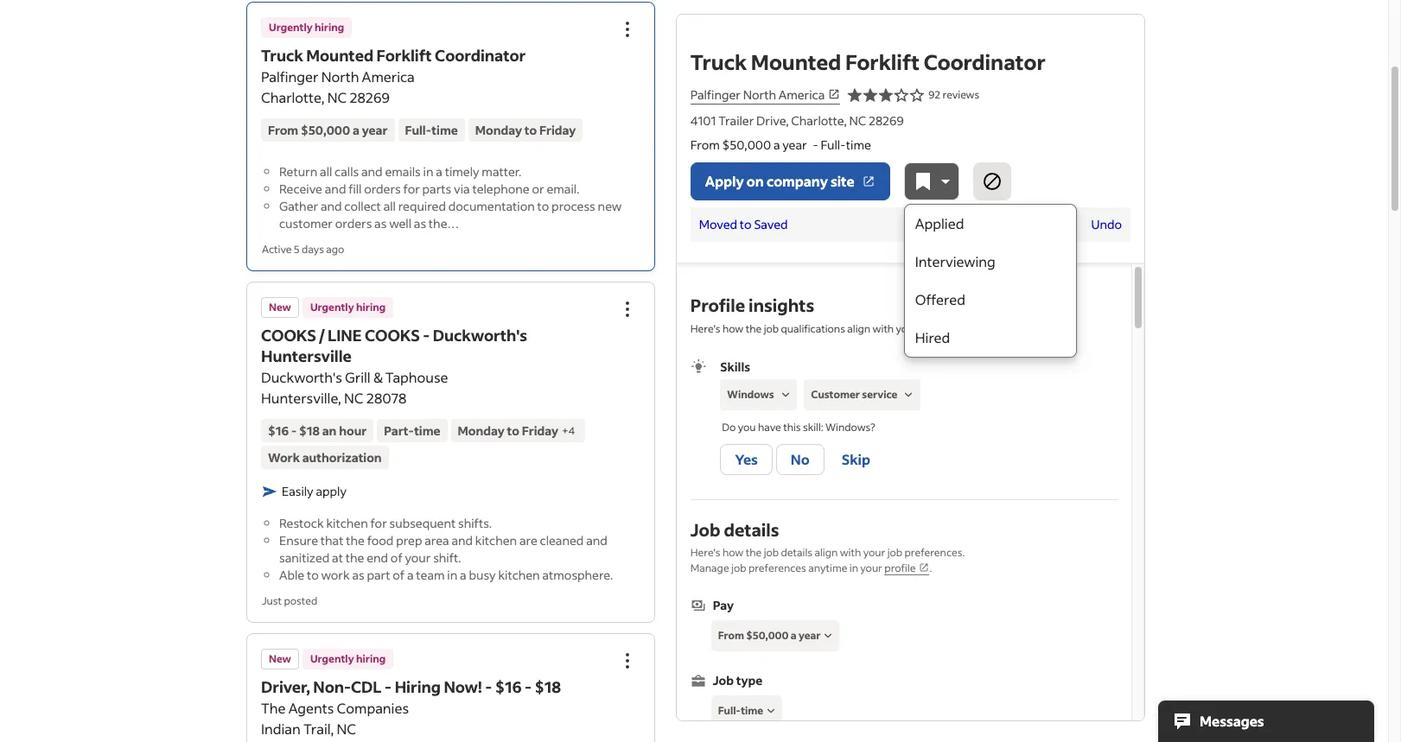 Task type: locate. For each thing, give the bounding box(es) containing it.
palfinger
[[261, 67, 319, 86], [690, 86, 741, 103]]

duckworth's inside 'cooks / line cooks - duckworth's huntersville'
[[433, 325, 527, 346]]

1 horizontal spatial align
[[847, 322, 871, 335]]

grill
[[345, 368, 371, 386]]

in inside restock kitchen for subsequent shifts. ensure that the food prep area and kitchen are cleaned and sanitized at the end of your shift. able to work as part of a team in a busy kitchen atmosphere.
[[447, 567, 457, 583]]

job details
[[690, 519, 779, 541]]

as inside restock kitchen for subsequent shifts. ensure that the food prep area and kitchen are cleaned and sanitized at the end of your shift. able to work as part of a team in a busy kitchen atmosphere.
[[352, 567, 365, 583]]

north inside the palfinger north america charlotte, nc 28269
[[321, 67, 359, 86]]

matter.
[[482, 163, 522, 180]]

active 5 days ago
[[262, 243, 344, 256]]

windows down "skills"
[[727, 388, 774, 401]]

as left well
[[374, 215, 387, 232]]

area
[[425, 532, 449, 549]]

hired menu item
[[905, 319, 1076, 357]]

to up or
[[525, 122, 537, 138]]

time
[[432, 122, 458, 138], [846, 137, 871, 153], [414, 423, 440, 439], [741, 704, 763, 717]]

full- up emails
[[405, 122, 432, 138]]

how
[[723, 322, 744, 335], [723, 546, 744, 559]]

not interested image
[[982, 171, 1002, 192]]

0 horizontal spatial with
[[840, 546, 861, 559]]

2 job actions menu is collapsed image from the top
[[617, 299, 638, 320]]

0 vertical spatial charlotte,
[[261, 88, 325, 106]]

qualifications
[[781, 322, 845, 335]]

undo link
[[1091, 216, 1122, 233]]

duckworth's
[[433, 325, 527, 346], [261, 368, 342, 386]]

yes
[[735, 450, 758, 468]]

0 vertical spatial details
[[724, 519, 779, 541]]

1 horizontal spatial $18
[[535, 677, 561, 698]]

driver, non-cdl - hiring now! - $16 - $18
[[261, 677, 561, 698]]

year up emails
[[362, 122, 388, 138]]

hiring up the palfinger north america charlotte, nc 28269
[[315, 21, 344, 34]]

to down or
[[537, 198, 549, 214]]

1 horizontal spatial in
[[447, 567, 457, 583]]

full- inside button
[[718, 704, 741, 717]]

and down shifts.
[[452, 532, 473, 549]]

insights
[[749, 294, 814, 316]]

1 horizontal spatial as
[[374, 215, 387, 232]]

how inside profile insights here's how the job qualifications align with your profile
[[723, 322, 744, 335]]

job actions menu is collapsed image
[[617, 651, 638, 672]]

in up parts at top left
[[423, 163, 433, 180]]

3.1 out of 5 stars. link to 92 company reviews (opens in a new tab) image
[[847, 85, 925, 105]]

details up preferences
[[724, 519, 779, 541]]

1 horizontal spatial details
[[781, 546, 813, 559]]

1 vertical spatial charlotte,
[[791, 112, 847, 129]]

monday up matter.
[[475, 122, 522, 138]]

north for palfinger north america
[[743, 86, 776, 103]]

america
[[362, 67, 415, 86], [779, 86, 825, 103]]

no button
[[776, 444, 824, 475]]

coordinator
[[435, 45, 526, 66], [924, 48, 1046, 75]]

customer service button
[[804, 379, 921, 411]]

forklift up the palfinger north america charlotte, nc 28269
[[377, 45, 432, 66]]

huntersville,
[[261, 389, 341, 407]]

0 horizontal spatial $18
[[299, 423, 320, 439]]

urgently up non-
[[310, 653, 354, 666]]

$50,000 up type
[[746, 629, 789, 642]]

year
[[362, 122, 388, 138], [783, 137, 807, 153], [799, 629, 821, 642]]

0 horizontal spatial as
[[352, 567, 365, 583]]

1 horizontal spatial duckworth's
[[433, 325, 527, 346]]

0 horizontal spatial north
[[321, 67, 359, 86]]

0 vertical spatial kitchen
[[326, 515, 368, 532]]

0 horizontal spatial full-
[[405, 122, 432, 138]]

0 vertical spatial all
[[320, 163, 332, 180]]

of right part
[[393, 567, 405, 583]]

from $50,000 a year up type
[[718, 629, 821, 642]]

92 reviews
[[929, 88, 980, 101]]

1 new from the top
[[269, 301, 291, 314]]

cooks up &
[[365, 325, 420, 346]]

2 new from the top
[[269, 653, 291, 666]]

restock kitchen for subsequent shifts. ensure that the food prep area and kitchen are cleaned and sanitized at the end of your shift. able to work as part of a team in a busy kitchen atmosphere.
[[279, 515, 613, 583]]

0 horizontal spatial forklift
[[377, 45, 432, 66]]

time inside button
[[741, 704, 763, 717]]

align
[[847, 322, 871, 335], [815, 546, 838, 559]]

1 vertical spatial from $50,000 a year
[[718, 629, 821, 642]]

all left calls
[[320, 163, 332, 180]]

a up calls
[[353, 122, 360, 138]]

1 vertical spatial windows
[[826, 421, 870, 434]]

0 vertical spatial orders
[[364, 181, 401, 197]]

cooks / line cooks - duckworth's huntersville
[[261, 325, 527, 366]]

0 vertical spatial new
[[269, 301, 291, 314]]

1 vertical spatial urgently hiring
[[310, 301, 386, 314]]

urgently up /
[[310, 301, 354, 314]]

a down drive,
[[774, 137, 780, 153]]

urgently hiring up line
[[310, 301, 386, 314]]

anytime
[[808, 562, 847, 575]]

charlotte, inside the palfinger north america charlotte, nc 28269
[[261, 88, 325, 106]]

part-
[[384, 423, 414, 439]]

from
[[268, 122, 298, 138], [690, 137, 720, 153], [718, 629, 744, 642]]

0 vertical spatial friday
[[539, 122, 576, 138]]

0 horizontal spatial windows
[[727, 388, 774, 401]]

here's up manage
[[690, 546, 721, 559]]

as down required
[[414, 215, 426, 232]]

1 horizontal spatial windows
[[826, 421, 870, 434]]

0 vertical spatial profile
[[920, 322, 951, 335]]

posted
[[284, 595, 317, 608]]

nc down the truck mounted forklift coordinator button
[[327, 88, 347, 106]]

your inside restock kitchen for subsequent shifts. ensure that the food prep area and kitchen are cleaned and sanitized at the end of your shift. able to work as part of a team in a busy kitchen atmosphere.
[[405, 550, 431, 566]]

duckworth's inside duckworth's grill & taphouse huntersville, nc 28078
[[261, 368, 342, 386]]

hiring up line
[[356, 301, 386, 314]]

2 horizontal spatial full-
[[821, 137, 846, 153]]

collect
[[344, 198, 381, 214]]

hiring
[[395, 677, 441, 698]]

1 horizontal spatial forklift
[[845, 48, 920, 75]]

kitchen down are
[[498, 567, 540, 583]]

to for moved to saved
[[740, 216, 752, 233]]

1 horizontal spatial america
[[779, 86, 825, 103]]

0 vertical spatial profile link
[[920, 322, 965, 336]]

shift.
[[433, 550, 461, 566]]

america for palfinger north america
[[779, 86, 825, 103]]

profile link down preferences.
[[885, 562, 930, 576]]

1 horizontal spatial $16
[[495, 677, 522, 698]]

nc down grill
[[344, 389, 364, 407]]

telephone
[[472, 181, 530, 197]]

$16 right now!
[[495, 677, 522, 698]]

0 vertical spatial with
[[873, 322, 894, 335]]

truck up the palfinger north america charlotte, nc 28269
[[261, 45, 303, 66]]

2 horizontal spatial as
[[414, 215, 426, 232]]

full- up site
[[821, 137, 846, 153]]

1 vertical spatial $16
[[495, 677, 522, 698]]

cooks left /
[[261, 325, 316, 346]]

4
[[569, 424, 575, 437]]

all up well
[[383, 198, 396, 214]]

profile down offered
[[920, 322, 951, 335]]

0 horizontal spatial for
[[370, 515, 387, 532]]

your left preferences.
[[863, 546, 885, 559]]

0 vertical spatial job actions menu is collapsed image
[[617, 19, 638, 40]]

1 horizontal spatial coordinator
[[924, 48, 1046, 75]]

from $50,000 a year button
[[711, 621, 840, 652]]

1 vertical spatial for
[[370, 515, 387, 532]]

1 horizontal spatial full-time
[[718, 704, 763, 717]]

1 vertical spatial how
[[723, 546, 744, 559]]

job down insights
[[764, 322, 779, 335]]

hiring
[[315, 21, 344, 34], [356, 301, 386, 314], [356, 653, 386, 666]]

1 vertical spatial align
[[815, 546, 838, 559]]

for inside restock kitchen for subsequent shifts. ensure that the food prep area and kitchen are cleaned and sanitized at the end of your shift. able to work as part of a team in a busy kitchen atmosphere.
[[370, 515, 387, 532]]

0 vertical spatial from $50,000 a year
[[268, 122, 388, 138]]

urgently for cooks
[[310, 301, 354, 314]]

0 horizontal spatial duckworth's
[[261, 368, 342, 386]]

trailer
[[719, 112, 754, 129]]

the
[[746, 322, 762, 335], [346, 532, 365, 549], [746, 546, 762, 559], [346, 550, 364, 566]]

0 horizontal spatial palfinger
[[261, 67, 319, 86]]

profile left .
[[885, 562, 916, 575]]

profile link
[[920, 322, 965, 336], [885, 562, 930, 576]]

skip button
[[828, 444, 884, 475]]

here's down profile
[[690, 322, 721, 335]]

0 horizontal spatial full-time
[[405, 122, 458, 138]]

restock
[[279, 515, 324, 532]]

time down type
[[741, 704, 763, 717]]

emails
[[385, 163, 421, 180]]

28269 inside the palfinger north america charlotte, nc 28269
[[350, 88, 390, 106]]

1 vertical spatial duckworth's
[[261, 368, 342, 386]]

applied
[[915, 214, 964, 233]]

company
[[767, 172, 828, 190]]

mounted
[[306, 45, 373, 66], [751, 48, 841, 75]]

year inside button
[[799, 629, 821, 642]]

1 vertical spatial friday
[[522, 423, 558, 439]]

in
[[423, 163, 433, 180], [849, 562, 858, 575], [447, 567, 457, 583]]

friday up email.
[[539, 122, 576, 138]]

return
[[279, 163, 317, 180]]

on
[[747, 172, 764, 190]]

1 vertical spatial details
[[781, 546, 813, 559]]

receive
[[279, 181, 322, 197]]

truck mounted forklift coordinator up the palfinger north america charlotte, nc 28269
[[261, 45, 526, 66]]

0 vertical spatial of
[[391, 550, 403, 566]]

charlotte, up return
[[261, 88, 325, 106]]

full-time inside button
[[718, 704, 763, 717]]

1 job actions menu is collapsed image from the top
[[617, 19, 638, 40]]

year down 4101 trailer drive, charlotte, nc 28269
[[783, 137, 807, 153]]

1 horizontal spatial charlotte,
[[791, 112, 847, 129]]

0 horizontal spatial in
[[423, 163, 433, 180]]

1 horizontal spatial north
[[743, 86, 776, 103]]

1 here's from the top
[[690, 322, 721, 335]]

orders up collect
[[364, 181, 401, 197]]

align right 'qualifications' at the top
[[847, 322, 871, 335]]

2 vertical spatial urgently
[[310, 653, 354, 666]]

1 vertical spatial hiring
[[356, 301, 386, 314]]

windows up skip
[[826, 421, 870, 434]]

to for monday to friday
[[525, 122, 537, 138]]

for inside return all calls and emails in a timely matter. receive and fill orders for parts via telephone or email. gather and collect all required documentation to process new customer orders as well as the…
[[403, 181, 420, 197]]

mounted up the palfinger north america charlotte, nc 28269
[[306, 45, 373, 66]]

well
[[389, 215, 411, 232]]

job actions menu is collapsed image
[[617, 19, 638, 40], [617, 299, 638, 320]]

your
[[896, 322, 918, 335], [863, 546, 885, 559], [405, 550, 431, 566], [860, 562, 882, 575]]

1 vertical spatial monday
[[458, 423, 505, 439]]

1 vertical spatial kitchen
[[475, 532, 517, 549]]

align up anytime
[[815, 546, 838, 559]]

pay
[[713, 597, 734, 614]]

you
[[738, 421, 756, 434]]

0 vertical spatial $16
[[268, 423, 289, 439]]

0 vertical spatial align
[[847, 322, 871, 335]]

1 vertical spatial full-time
[[718, 704, 763, 717]]

profile link down offered
[[920, 322, 965, 336]]

$18
[[299, 423, 320, 439], [535, 677, 561, 698]]

the right at
[[346, 550, 364, 566]]

1 horizontal spatial cooks
[[365, 325, 420, 346]]

north up drive,
[[743, 86, 776, 103]]

friday left +
[[522, 423, 558, 439]]

nc
[[327, 88, 347, 106], [849, 112, 866, 129], [344, 389, 364, 407], [337, 720, 356, 738]]

how down job details
[[723, 546, 744, 559]]

agents
[[288, 699, 334, 717]]

work
[[268, 449, 300, 466]]

truck
[[261, 45, 303, 66], [690, 48, 747, 75]]

new up huntersville
[[269, 301, 291, 314]]

windows inside button
[[727, 388, 774, 401]]

truck up palfinger north america
[[690, 48, 747, 75]]

1 horizontal spatial full-
[[718, 704, 741, 717]]

nc right "trail," at bottom left
[[337, 720, 356, 738]]

urgently
[[269, 21, 313, 34], [310, 301, 354, 314], [310, 653, 354, 666]]

urgently hiring up non-
[[310, 653, 386, 666]]

2 vertical spatial urgently hiring
[[310, 653, 386, 666]]

for down emails
[[403, 181, 420, 197]]

urgently up the palfinger north america charlotte, nc 28269
[[269, 21, 313, 34]]

your right anytime
[[860, 562, 882, 575]]

orders down collect
[[335, 215, 372, 232]]

0 vertical spatial job
[[690, 519, 720, 541]]

- inside 'cooks / line cooks - duckworth's huntersville'
[[423, 325, 430, 346]]

28269 down 3.1 out of 5 stars. link to 92 company reviews (opens in a new tab) image
[[869, 112, 904, 129]]

full- down job type
[[718, 704, 741, 717]]

full-time down job type
[[718, 704, 763, 717]]

north for palfinger north america charlotte, nc 28269
[[321, 67, 359, 86]]

0 vertical spatial 28269
[[350, 88, 390, 106]]

monday for monday to friday + 4
[[458, 423, 505, 439]]

1 vertical spatial 28269
[[869, 112, 904, 129]]

0 horizontal spatial cooks
[[261, 325, 316, 346]]

here's inside profile insights here's how the job qualifications align with your profile
[[690, 322, 721, 335]]

job up preferences
[[764, 546, 779, 559]]

0 horizontal spatial align
[[815, 546, 838, 559]]

messages
[[1200, 712, 1264, 730]]

1 how from the top
[[723, 322, 744, 335]]

new for driver,
[[269, 653, 291, 666]]

mounted up palfinger north america link
[[751, 48, 841, 75]]

job up manage
[[690, 519, 720, 541]]

moved to saved
[[699, 216, 788, 233]]

with up anytime
[[840, 546, 861, 559]]

to left +
[[507, 423, 519, 439]]

palfinger for palfinger north america charlotte, nc 28269
[[261, 67, 319, 86]]

gather
[[279, 198, 318, 214]]

profile inside profile insights here's how the job qualifications align with your profile
[[920, 322, 951, 335]]

0 horizontal spatial profile
[[885, 562, 916, 575]]

0 vertical spatial here's
[[690, 322, 721, 335]]

preferences
[[748, 562, 806, 575]]

the right that
[[346, 532, 365, 549]]

in inside return all calls and emails in a timely matter. receive and fill orders for parts via telephone or email. gather and collect all required documentation to process new customer orders as well as the…
[[423, 163, 433, 180]]

kitchen
[[326, 515, 368, 532], [475, 532, 517, 549], [498, 567, 540, 583]]

duckworth's up huntersville,
[[261, 368, 342, 386]]

to inside restock kitchen for subsequent shifts. ensure that the food prep area and kitchen are cleaned and sanitized at the end of your shift. able to work as part of a team in a busy kitchen atmosphere.
[[307, 567, 319, 583]]

profile link for here's how the job details align with your job preferences.
[[885, 562, 930, 576]]

0 vertical spatial how
[[723, 322, 744, 335]]

1 horizontal spatial profile
[[920, 322, 951, 335]]

a left team
[[407, 567, 414, 583]]

monday to friday
[[475, 122, 576, 138]]

your down the prep
[[405, 550, 431, 566]]

$50,000 down the palfinger north america charlotte, nc 28269
[[301, 122, 350, 138]]

2 here's from the top
[[690, 546, 721, 559]]

1 horizontal spatial from $50,000 a year
[[718, 629, 821, 642]]

offered menu item
[[905, 281, 1076, 319]]

nc inside the palfinger north america charlotte, nc 28269
[[327, 88, 347, 106]]

process
[[552, 198, 595, 214]]

0 horizontal spatial truck
[[261, 45, 303, 66]]

truck mounted forklift coordinator
[[261, 45, 526, 66], [690, 48, 1046, 75]]

1 horizontal spatial palfinger
[[690, 86, 741, 103]]

0 horizontal spatial all
[[320, 163, 332, 180]]

$16 up work
[[268, 423, 289, 439]]

to down sanitized
[[307, 567, 319, 583]]

yes button
[[720, 444, 773, 475]]

to
[[525, 122, 537, 138], [537, 198, 549, 214], [740, 216, 752, 233], [507, 423, 519, 439], [307, 567, 319, 583]]

as left part
[[352, 567, 365, 583]]

$50,000
[[301, 122, 350, 138], [722, 137, 771, 153], [746, 629, 789, 642]]

full-time
[[405, 122, 458, 138], [718, 704, 763, 717]]

forklift up 3.1 out of 5 stars. link to 92 company reviews (opens in a new tab) image
[[845, 48, 920, 75]]

job left type
[[713, 672, 734, 689]]

2 vertical spatial hiring
[[356, 653, 386, 666]]

0 vertical spatial windows
[[727, 388, 774, 401]]

a up parts at top left
[[436, 163, 442, 180]]

0 horizontal spatial $16
[[268, 423, 289, 439]]

0 vertical spatial for
[[403, 181, 420, 197]]

a down manage job preferences anytime in your
[[791, 629, 797, 642]]

1 vertical spatial new
[[269, 653, 291, 666]]

1 vertical spatial $18
[[535, 677, 561, 698]]

active
[[262, 243, 292, 256]]

how down profile
[[723, 322, 744, 335]]

via
[[454, 181, 470, 197]]

of right end
[[391, 550, 403, 566]]

new up the driver,
[[269, 653, 291, 666]]

hiring up cdl
[[356, 653, 386, 666]]

and
[[361, 163, 383, 180], [325, 181, 346, 197], [321, 198, 342, 214], [452, 532, 473, 549], [586, 532, 607, 549]]

1 vertical spatial with
[[840, 546, 861, 559]]

0 vertical spatial $18
[[299, 423, 320, 439]]

palfinger inside the palfinger north america charlotte, nc 28269
[[261, 67, 319, 86]]

kitchen up that
[[326, 515, 368, 532]]

$18 right now!
[[535, 677, 561, 698]]

palfinger for palfinger north america
[[690, 86, 741, 103]]

0 horizontal spatial america
[[362, 67, 415, 86]]

orders
[[364, 181, 401, 197], [335, 215, 372, 232]]

1 vertical spatial here's
[[690, 546, 721, 559]]

1 vertical spatial all
[[383, 198, 396, 214]]

as
[[374, 215, 387, 232], [414, 215, 426, 232], [352, 567, 365, 583]]

the down insights
[[746, 322, 762, 335]]

$18 left an
[[299, 423, 320, 439]]

year down anytime
[[799, 629, 821, 642]]

america inside the palfinger north america charlotte, nc 28269
[[362, 67, 415, 86]]

from down 4101
[[690, 137, 720, 153]]



Task type: describe. For each thing, give the bounding box(es) containing it.
the…
[[429, 215, 459, 232]]

hired
[[915, 328, 950, 347]]

manage
[[690, 562, 729, 575]]

2 vertical spatial kitchen
[[498, 567, 540, 583]]

return all calls and emails in a timely matter. receive and fill orders for parts via telephone or email. gather and collect all required documentation to process new customer orders as well as the…
[[279, 163, 622, 232]]

hiring for line
[[356, 301, 386, 314]]

skill:
[[803, 421, 823, 434]]

charlotte, for trailer
[[791, 112, 847, 129]]

from $50,000 a year inside button
[[718, 629, 821, 642]]

job inside profile insights here's how the job qualifications align with your profile
[[764, 322, 779, 335]]

email.
[[547, 181, 580, 197]]

missing qualification image
[[778, 387, 793, 403]]

new for cooks
[[269, 301, 291, 314]]

palfinger north america link
[[690, 85, 840, 105]]

and up customer
[[321, 198, 342, 214]]

5
[[294, 243, 300, 256]]

2 how from the top
[[723, 546, 744, 559]]

at
[[332, 550, 343, 566]]

the up preferences
[[746, 546, 762, 559]]

now!
[[444, 677, 482, 698]]

are
[[519, 532, 537, 549]]

just
[[262, 595, 282, 608]]

hour
[[339, 423, 367, 439]]

from up return
[[268, 122, 298, 138]]

messages button
[[1158, 701, 1374, 743]]

missing qualification image
[[901, 387, 917, 403]]

4101
[[690, 112, 716, 129]]

1 horizontal spatial truck mounted forklift coordinator
[[690, 48, 1046, 75]]

$50,000 down trailer
[[722, 137, 771, 153]]

0 horizontal spatial coordinator
[[435, 45, 526, 66]]

a left busy
[[460, 567, 466, 583]]

1 horizontal spatial truck
[[690, 48, 747, 75]]

$50,000 inside button
[[746, 629, 789, 642]]

and up fill
[[361, 163, 383, 180]]

able
[[279, 567, 304, 583]]

team
[[416, 567, 445, 583]]

time up site
[[846, 137, 871, 153]]

apply
[[316, 483, 347, 500]]

1 vertical spatial of
[[393, 567, 405, 583]]

time down taphouse at left
[[414, 423, 440, 439]]

skills
[[720, 359, 750, 375]]

required
[[398, 198, 446, 214]]

prep
[[396, 532, 422, 549]]

with inside profile insights here's how the job qualifications align with your profile
[[873, 322, 894, 335]]

new
[[598, 198, 622, 214]]

that
[[321, 532, 344, 549]]

sanitized
[[279, 550, 330, 566]]

manage job preferences anytime in your
[[690, 562, 885, 575]]

work authorization
[[268, 449, 382, 466]]

cooks / line cooks - duckworth's huntersville button
[[261, 325, 527, 366]]

food
[[367, 532, 394, 549]]

to for monday to friday + 4
[[507, 423, 519, 439]]

or
[[532, 181, 544, 197]]

job actions menu is collapsed image for cooks / line cooks - duckworth's huntersville
[[617, 299, 638, 320]]

do
[[722, 421, 736, 434]]

atmosphere.
[[542, 567, 613, 583]]

job right manage
[[731, 562, 746, 575]]

do you have this skill: windows ?
[[722, 421, 875, 434]]

huntersville
[[261, 346, 352, 366]]

line
[[328, 325, 362, 346]]

full-time button
[[711, 696, 782, 727]]

1 vertical spatial orders
[[335, 215, 372, 232]]

profile insights here's how the job qualifications align with your profile
[[690, 294, 951, 335]]

+
[[562, 424, 569, 437]]

cdl
[[351, 677, 382, 698]]

days
[[302, 243, 324, 256]]

timely
[[445, 163, 479, 180]]

0 vertical spatial urgently
[[269, 21, 313, 34]]

interviewing menu item
[[905, 243, 1076, 281]]

profile link for profile insights
[[920, 322, 965, 336]]

hiring for cdl
[[356, 653, 386, 666]]

0 vertical spatial urgently hiring
[[269, 21, 344, 34]]

preferences.
[[905, 546, 965, 559]]

friday for monday to friday
[[539, 122, 576, 138]]

job actions menu is collapsed image for truck mounted forklift coordinator
[[617, 19, 638, 40]]

/
[[319, 325, 325, 346]]

92
[[929, 88, 941, 101]]

taphouse
[[385, 368, 448, 386]]

a inside return all calls and emails in a timely matter. receive and fill orders for parts via telephone or email. gather and collect all required documentation to process new customer orders as well as the…
[[436, 163, 442, 180]]

2 horizontal spatial in
[[849, 562, 858, 575]]

trail,
[[303, 720, 334, 738]]

friday for monday to friday + 4
[[522, 423, 558, 439]]

have
[[758, 421, 781, 434]]

28269 for 4101 trailer drive, charlotte, nc 28269
[[869, 112, 904, 129]]

driver, non-cdl - hiring now! - $16 - $18 button
[[261, 677, 561, 698]]

0 horizontal spatial truck mounted forklift coordinator
[[261, 45, 526, 66]]

urgently hiring for non-
[[310, 653, 386, 666]]

authorization
[[302, 449, 382, 466]]

part-time
[[384, 423, 440, 439]]

easily apply
[[282, 483, 347, 500]]

calls
[[335, 163, 359, 180]]

moved to saved link
[[699, 216, 788, 233]]

interviewing
[[915, 252, 996, 271]]

$16 - $18 an hour
[[268, 423, 367, 439]]

nc inside duckworth's grill & taphouse huntersville, nc 28078
[[344, 389, 364, 407]]

urgently hiring for /
[[310, 301, 386, 314]]

1 cooks from the left
[[261, 325, 316, 346]]

apply on company site
[[705, 172, 855, 190]]

time up timely
[[432, 122, 458, 138]]

from inside button
[[718, 629, 744, 642]]

subsequent
[[389, 515, 456, 532]]

cleaned
[[540, 532, 584, 549]]

monday for monday to friday
[[475, 122, 522, 138]]

ago
[[326, 243, 344, 256]]

customer
[[811, 388, 860, 401]]

2 cooks from the left
[[365, 325, 420, 346]]

0 horizontal spatial mounted
[[306, 45, 373, 66]]

align inside profile insights here's how the job qualifications align with your profile
[[847, 322, 871, 335]]

monday to friday + 4
[[458, 423, 575, 439]]

just posted
[[262, 595, 317, 608]]

your inside profile insights here's how the job qualifications align with your profile
[[896, 322, 918, 335]]

applied menu item
[[905, 205, 1076, 243]]

and left fill
[[325, 181, 346, 197]]

0 horizontal spatial details
[[724, 519, 779, 541]]

palfinger north america charlotte, nc 28269
[[261, 67, 415, 106]]

a inside button
[[791, 629, 797, 642]]

part
[[367, 567, 390, 583]]

&
[[373, 368, 383, 386]]

urgently for driver,
[[310, 653, 354, 666]]

this
[[783, 421, 801, 434]]

nc down 3.1 out of 5 stars. link to 92 company reviews (opens in a new tab) image
[[849, 112, 866, 129]]

america for palfinger north america charlotte, nc 28269
[[362, 67, 415, 86]]

charlotte, for north
[[261, 88, 325, 106]]

job type
[[713, 672, 763, 689]]

customer
[[279, 215, 333, 232]]

the
[[261, 699, 286, 717]]

job left preferences.
[[887, 546, 903, 559]]

job for job details
[[690, 519, 720, 541]]

to inside return all calls and emails in a timely matter. receive and fill orders for parts via telephone or email. gather and collect all required documentation to process new customer orders as well as the…
[[537, 198, 549, 214]]

ensure
[[279, 532, 318, 549]]

here's how the job details align with your job preferences.
[[690, 546, 965, 559]]

profile
[[690, 294, 745, 316]]

easily
[[282, 483, 313, 500]]

site
[[831, 172, 855, 190]]

1 vertical spatial profile
[[885, 562, 916, 575]]

indian
[[261, 720, 301, 738]]

job for job type
[[713, 672, 734, 689]]

shifts.
[[458, 515, 492, 532]]

the inside profile insights here's how the job qualifications align with your profile
[[746, 322, 762, 335]]

busy
[[469, 567, 496, 583]]

0 horizontal spatial from $50,000 a year
[[268, 122, 388, 138]]

1 horizontal spatial mounted
[[751, 48, 841, 75]]

no
[[791, 450, 810, 468]]

duckworth's grill & taphouse huntersville, nc 28078
[[261, 368, 448, 407]]

companies
[[337, 699, 409, 717]]

0 vertical spatial hiring
[[315, 21, 344, 34]]

0 vertical spatial full-time
[[405, 122, 458, 138]]

service
[[862, 388, 898, 401]]

nc inside the agents companies indian trail, nc
[[337, 720, 356, 738]]

and right cleaned
[[586, 532, 607, 549]]

1 horizontal spatial all
[[383, 198, 396, 214]]

28269 for palfinger north america charlotte, nc 28269
[[350, 88, 390, 106]]

apply
[[705, 172, 744, 190]]



Task type: vqa. For each thing, say whether or not it's contained in the screenshot.
–
no



